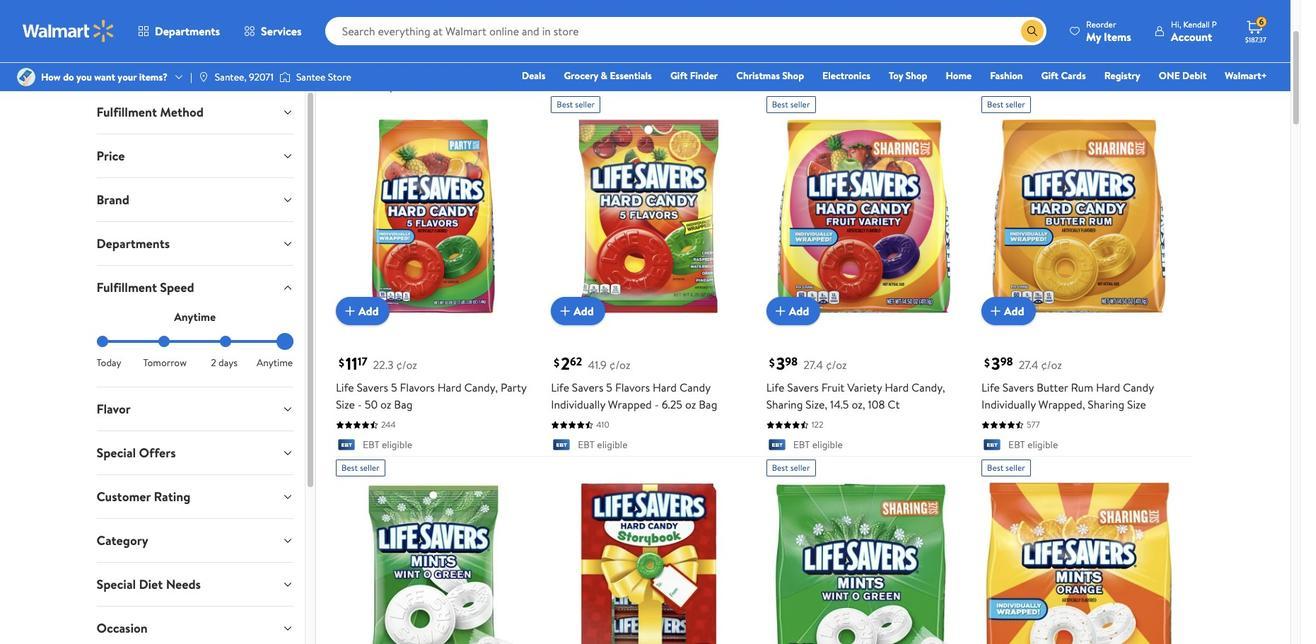 Task type: describe. For each thing, give the bounding box(es) containing it.
tomorrow
[[143, 356, 187, 370]]

how do you want your items?
[[41, 70, 168, 84]]

kendall
[[1183, 18, 1210, 30]]

special offers
[[97, 444, 176, 462]]

legal information image
[[478, 80, 489, 91]]

brand
[[97, 191, 129, 209]]

customer rating
[[97, 488, 190, 506]]

Tomorrow radio
[[158, 336, 170, 347]]

6 $187.37
[[1245, 16, 1267, 45]]

life for $ 3 98 27.4 ¢/oz life savers fruit variety hard candy, sharing size, 14.5 oz, 108 ct
[[766, 380, 785, 396]]

price tab
[[85, 134, 305, 178]]

christmas
[[736, 69, 780, 83]]

flavors for 2
[[615, 380, 650, 396]]

wrapped,
[[1039, 397, 1085, 413]]

add to cart image
[[987, 303, 1004, 320]]

special diet needs
[[97, 576, 201, 593]]

grocery & essentials link
[[558, 68, 658, 83]]

2 days
[[211, 356, 238, 370]]

category button
[[85, 519, 305, 562]]

home link
[[940, 68, 978, 83]]

add for $ 3 98 27.4 ¢/oz life savers butter rum hard candy individually wrapped, sharing size
[[1004, 304, 1025, 319]]

deals
[[522, 69, 546, 83]]

$ for $ 11 17 22.3 ¢/oz life savers 5 flavors hard candy, party size - 50 oz bag
[[339, 355, 344, 370]]

life for $ 3 98 27.4 ¢/oz life savers butter rum hard candy individually wrapped, sharing size
[[982, 380, 1000, 396]]

fruit
[[822, 380, 845, 396]]

6.25
[[662, 397, 683, 413]]

bag for 2
[[699, 397, 717, 413]]

$ 3 98 27.4 ¢/oz life savers fruit variety hard candy, sharing size, 14.5 oz, 108 ct
[[766, 352, 945, 413]]

toy
[[889, 69, 903, 83]]

santee store
[[296, 70, 351, 84]]

$ 3 98 27.4 ¢/oz life savers butter rum hard candy individually wrapped, sharing size
[[982, 352, 1154, 413]]

home
[[946, 69, 972, 83]]

fulfillment method tab
[[85, 91, 305, 134]]

store
[[328, 70, 351, 84]]

candy for 3
[[1123, 380, 1154, 396]]

$ for $ 3 98 27.4 ¢/oz life savers fruit variety hard candy, sharing size, 14.5 oz, 108 ct
[[769, 355, 775, 370]]

items
[[1104, 29, 1132, 44]]

410
[[596, 419, 609, 431]]

62
[[570, 354, 582, 370]]

price for price when purchased online
[[333, 78, 358, 93]]

eligible for $ 11 17 22.3 ¢/oz life savers 5 flavors hard candy, party size - 50 oz bag
[[382, 438, 412, 452]]

departments button
[[85, 222, 305, 265]]

$187.37
[[1245, 35, 1267, 45]]

items?
[[139, 70, 168, 84]]

today
[[97, 356, 121, 370]]

sharing inside $ 3 98 27.4 ¢/oz life savers fruit variety hard candy, sharing size, 14.5 oz, 108 ct
[[766, 397, 803, 413]]

online
[[443, 78, 472, 93]]

grocery & essentials
[[564, 69, 652, 83]]

departments button
[[126, 14, 232, 48]]

do
[[63, 70, 74, 84]]

add to cart image for 2
[[557, 303, 574, 320]]

essentials
[[610, 69, 652, 83]]

special diet needs tab
[[85, 563, 305, 606]]

registry
[[1105, 69, 1141, 83]]

price for price
[[97, 147, 125, 165]]

category
[[97, 532, 148, 550]]

price button
[[85, 134, 305, 178]]

hi,
[[1171, 18, 1181, 30]]

gift cards
[[1041, 69, 1086, 83]]

variety
[[847, 380, 882, 396]]

wrapped
[[608, 397, 652, 413]]

Search search field
[[325, 17, 1047, 45]]

98 for $ 3 98 27.4 ¢/oz life savers butter rum hard candy individually wrapped, sharing size
[[1000, 354, 1013, 370]]

fulfillment for fulfillment method
[[97, 103, 157, 121]]

27.4 for $ 3 98 27.4 ¢/oz life savers butter rum hard candy individually wrapped, sharing size
[[1019, 357, 1039, 373]]

hard for $ 3 98 27.4 ¢/oz life savers fruit variety hard candy, sharing size, 14.5 oz, 108 ct
[[885, 380, 909, 396]]

special for special diet needs
[[97, 576, 136, 593]]

when
[[361, 78, 387, 93]]

occasion tab
[[85, 607, 305, 644]]

electronics
[[823, 69, 871, 83]]

¢/oz for $ 3 98 27.4 ¢/oz life savers butter rum hard candy individually wrapped, sharing size
[[1041, 357, 1062, 373]]

search icon image
[[1027, 25, 1038, 37]]

electronics link
[[816, 68, 877, 83]]

add button for $ 3 98 27.4 ¢/oz life savers fruit variety hard candy, sharing size, 14.5 oz, 108 ct
[[766, 297, 821, 326]]

3 for $ 3 98 27.4 ¢/oz life savers butter rum hard candy individually wrapped, sharing size
[[992, 352, 1000, 376]]

$ 11 17 22.3 ¢/oz life savers 5 flavors hard candy, party size - 50 oz bag
[[336, 352, 527, 413]]

want
[[94, 70, 115, 84]]

¢/oz for $ 2 62 41.9 ¢/oz life savers 5 flavors hard candy individually wrapped - 6.25 oz bag
[[610, 357, 631, 373]]

hi, kendall p account
[[1171, 18, 1217, 44]]

ebt image for 11
[[336, 439, 357, 453]]

services
[[261, 23, 302, 39]]

108
[[868, 397, 885, 413]]

add for $ 3 98 27.4 ¢/oz life savers fruit variety hard candy, sharing size, 14.5 oz, 108 ct
[[789, 304, 809, 319]]

&
[[601, 69, 608, 83]]

grocery
[[564, 69, 598, 83]]

Anytime radio
[[282, 336, 293, 347]]

fashion link
[[984, 68, 1029, 83]]

lifesaver candy (548)
[[333, 48, 461, 67]]

flavor tab
[[85, 388, 305, 431]]

needs
[[166, 576, 201, 593]]

brand tab
[[85, 178, 305, 221]]

rating
[[154, 488, 190, 506]]

ct
[[888, 397, 900, 413]]

hard for $ 3 98 27.4 ¢/oz life savers butter rum hard candy individually wrapped, sharing size
[[1096, 380, 1120, 396]]

speed
[[160, 279, 194, 296]]

customer rating tab
[[85, 475, 305, 518]]

add to cart image for 11
[[342, 303, 358, 320]]

size inside $ 11 17 22.3 ¢/oz life savers 5 flavors hard candy, party size - 50 oz bag
[[336, 397, 355, 413]]

special offers tab
[[85, 431, 305, 475]]

fulfillment for fulfillment speed
[[97, 279, 157, 296]]

savers for $ 3 98 27.4 ¢/oz life savers butter rum hard candy individually wrapped, sharing size
[[1003, 380, 1034, 396]]

¢/oz for $ 3 98 27.4 ¢/oz life savers fruit variety hard candy, sharing size, 14.5 oz, 108 ct
[[826, 357, 847, 373]]

toy shop
[[889, 69, 928, 83]]

santee
[[296, 70, 326, 84]]

shop for christmas shop
[[782, 69, 804, 83]]

walmart+ link
[[1219, 68, 1274, 83]]

fulfillment method button
[[85, 91, 305, 134]]

rum
[[1071, 380, 1094, 396]]

size inside $ 3 98 27.4 ¢/oz life savers butter rum hard candy individually wrapped, sharing size
[[1127, 397, 1146, 413]]

party
[[501, 380, 527, 396]]

individually for 2
[[551, 397, 605, 413]]

offers
[[139, 444, 176, 462]]

how fast do you want your order? option group
[[97, 336, 293, 370]]

oz for 11
[[380, 397, 391, 413]]

candy, for 3
[[912, 380, 945, 396]]

my
[[1086, 29, 1101, 44]]

customer rating button
[[85, 475, 305, 518]]

butter
[[1037, 380, 1068, 396]]

special diet needs button
[[85, 563, 305, 606]]

ebt image for 2
[[551, 439, 572, 453]]

flavors for 11
[[400, 380, 435, 396]]



Task type: vqa. For each thing, say whether or not it's contained in the screenshot.
household
no



Task type: locate. For each thing, give the bounding box(es) containing it.
4 ebt from the left
[[1009, 438, 1025, 452]]

2 bag from the left
[[699, 397, 717, 413]]

departments
[[155, 23, 220, 39], [97, 235, 170, 252]]

0 horizontal spatial ebt image
[[336, 439, 357, 453]]

2 5 from the left
[[606, 380, 613, 396]]

ebt eligible down the "577"
[[1009, 438, 1058, 452]]

2 horizontal spatial  image
[[279, 70, 291, 84]]

0 horizontal spatial anytime
[[174, 309, 216, 325]]

candy, inside $ 11 17 22.3 ¢/oz life savers 5 flavors hard candy, party size - 50 oz bag
[[464, 380, 498, 396]]

0 vertical spatial fulfillment
[[97, 103, 157, 121]]

0 horizontal spatial add to cart image
[[342, 303, 358, 320]]

1 eligible from the left
[[382, 438, 412, 452]]

- inside $ 2 62 41.9 ¢/oz life savers 5 flavors hard candy individually wrapped - 6.25 oz bag
[[655, 397, 659, 413]]

0 horizontal spatial shop
[[782, 69, 804, 83]]

2 add button from the left
[[551, 297, 605, 326]]

3 inside $ 3 98 27.4 ¢/oz life savers fruit variety hard candy, sharing size, 14.5 oz, 108 ct
[[776, 352, 785, 376]]

1 98 from the left
[[785, 354, 798, 370]]

1 horizontal spatial anytime
[[257, 356, 293, 370]]

life inside $ 3 98 27.4 ¢/oz life savers butter rum hard candy individually wrapped, sharing size
[[982, 380, 1000, 396]]

ebt image
[[336, 439, 357, 453], [982, 439, 1003, 453]]

bag up 244
[[394, 397, 413, 413]]

special for special offers
[[97, 444, 136, 462]]

anytime
[[174, 309, 216, 325], [257, 356, 293, 370]]

2 individually from the left
[[982, 397, 1036, 413]]

2 fulfillment from the top
[[97, 279, 157, 296]]

one
[[1159, 69, 1180, 83]]

candy, right variety
[[912, 380, 945, 396]]

individually up '410'
[[551, 397, 605, 413]]

1 horizontal spatial ebt image
[[766, 439, 788, 453]]

98 inside $ 3 98 27.4 ¢/oz life savers fruit variety hard candy, sharing size, 14.5 oz, 108 ct
[[785, 354, 798, 370]]

$ for $ 3 98 27.4 ¢/oz life savers butter rum hard candy individually wrapped, sharing size
[[985, 355, 990, 370]]

savers for $ 11 17 22.3 ¢/oz life savers 5 flavors hard candy, party size - 50 oz bag
[[357, 380, 388, 396]]

2 inside how fast do you want your order? option group
[[211, 356, 216, 370]]

life inside $ 2 62 41.9 ¢/oz life savers 5 flavors hard candy individually wrapped - 6.25 oz bag
[[551, 380, 569, 396]]

98 for $ 3 98 27.4 ¢/oz life savers fruit variety hard candy, sharing size, 14.5 oz, 108 ct
[[785, 354, 798, 370]]

 image
[[17, 68, 35, 86], [279, 70, 291, 84], [198, 71, 209, 83]]

bag for 11
[[394, 397, 413, 413]]

santee, 92071
[[215, 70, 274, 84]]

candy, left party on the bottom left of page
[[464, 380, 498, 396]]

candy
[[391, 48, 431, 67], [680, 380, 711, 396], [1123, 380, 1154, 396]]

6
[[1259, 16, 1264, 28]]

christmas shop
[[736, 69, 804, 83]]

1 3 from the left
[[776, 352, 785, 376]]

11
[[346, 352, 358, 376]]

0 horizontal spatial individually
[[551, 397, 605, 413]]

fulfillment method
[[97, 103, 204, 121]]

1 ebt image from the left
[[336, 439, 357, 453]]

life savers fruit variety hard candy, sharing size, 14.5 oz, 108 ct image
[[766, 119, 962, 314]]

1 horizontal spatial ebt image
[[982, 439, 1003, 453]]

anytime down anytime option
[[257, 356, 293, 370]]

shop right christmas at the right
[[782, 69, 804, 83]]

3 add from the left
[[789, 304, 809, 319]]

2 horizontal spatial add to cart image
[[772, 303, 789, 320]]

oz right 50
[[380, 397, 391, 413]]

oz for 2
[[685, 397, 696, 413]]

you
[[76, 70, 92, 84]]

3 ¢/oz from the left
[[826, 357, 847, 373]]

0 horizontal spatial 98
[[785, 354, 798, 370]]

4 ebt eligible from the left
[[1009, 438, 1058, 452]]

flavors inside $ 2 62 41.9 ¢/oz life savers 5 flavors hard candy individually wrapped - 6.25 oz bag
[[615, 380, 650, 396]]

0 horizontal spatial candy,
[[464, 380, 498, 396]]

eligible
[[382, 438, 412, 452], [597, 438, 628, 452], [812, 438, 843, 452], [1028, 438, 1058, 452]]

4 $ from the left
[[985, 355, 990, 370]]

$ inside $ 3 98 27.4 ¢/oz life savers butter rum hard candy individually wrapped, sharing size
[[985, 355, 990, 370]]

 image for how do you want your items?
[[17, 68, 35, 86]]

eligible for $ 3 98 27.4 ¢/oz life savers butter rum hard candy individually wrapped, sharing size
[[1028, 438, 1058, 452]]

0 horizontal spatial 27.4
[[804, 357, 823, 373]]

0 vertical spatial departments
[[155, 23, 220, 39]]

None range field
[[97, 340, 293, 343]]

life savers wint-o-green breath mints hard candy - 6.25 oz bag image
[[336, 482, 531, 644]]

2 savers from the left
[[572, 380, 604, 396]]

2 gift from the left
[[1041, 69, 1059, 83]]

anytime down speed
[[174, 309, 216, 325]]

life down 11
[[336, 380, 354, 396]]

0 horizontal spatial sharing
[[766, 397, 803, 413]]

shop right "toy"
[[906, 69, 928, 83]]

1 vertical spatial departments
[[97, 235, 170, 252]]

add to cart image
[[342, 303, 358, 320], [557, 303, 574, 320], [772, 303, 789, 320]]

fulfillment down your at top
[[97, 103, 157, 121]]

life inside $ 3 98 27.4 ¢/oz life savers fruit variety hard candy, sharing size, 14.5 oz, 108 ct
[[766, 380, 785, 396]]

0 horizontal spatial ebt image
[[551, 439, 572, 453]]

2 inside $ 2 62 41.9 ¢/oz life savers 5 flavors hard candy individually wrapped - 6.25 oz bag
[[561, 352, 570, 376]]

1 horizontal spatial -
[[655, 397, 659, 413]]

eligible down '410'
[[597, 438, 628, 452]]

life savers 5 flavors hard candy, party size - 50 oz bag image
[[336, 119, 531, 314]]

flavors inside $ 11 17 22.3 ¢/oz life savers 5 flavors hard candy, party size - 50 oz bag
[[400, 380, 435, 396]]

1 special from the top
[[97, 444, 136, 462]]

0 horizontal spatial  image
[[17, 68, 35, 86]]

1 horizontal spatial 27.4
[[1019, 357, 1039, 373]]

departments inside dropdown button
[[97, 235, 170, 252]]

0 horizontal spatial bag
[[394, 397, 413, 413]]

ebt image
[[551, 439, 572, 453], [766, 439, 788, 453]]

3 add button from the left
[[766, 297, 821, 326]]

1 27.4 from the left
[[804, 357, 823, 373]]

life left fruit
[[766, 380, 785, 396]]

eligible for $ 2 62 41.9 ¢/oz life savers 5 flavors hard candy individually wrapped - 6.25 oz bag
[[597, 438, 628, 452]]

reorder
[[1086, 18, 1116, 30]]

$ inside $ 11 17 22.3 ¢/oz life savers 5 flavors hard candy, party size - 50 oz bag
[[339, 355, 344, 370]]

gift inside gift cards link
[[1041, 69, 1059, 83]]

3 add to cart image from the left
[[772, 303, 789, 320]]

- for 11
[[358, 397, 362, 413]]

2 add from the left
[[574, 304, 594, 319]]

candy up 6.25
[[680, 380, 711, 396]]

ebt for $ 11 17 22.3 ¢/oz life savers 5 flavors hard candy, party size - 50 oz bag
[[363, 438, 379, 452]]

27.4 up butter
[[1019, 357, 1039, 373]]

savers for $ 2 62 41.9 ¢/oz life savers 5 flavors hard candy individually wrapped - 6.25 oz bag
[[572, 380, 604, 396]]

hard up 6.25
[[653, 380, 677, 396]]

price when purchased online
[[333, 78, 472, 93]]

price left the "when"
[[333, 78, 358, 93]]

1 horizontal spatial sharing
[[1088, 397, 1125, 413]]

one debit link
[[1153, 68, 1213, 83]]

2 size from the left
[[1127, 397, 1146, 413]]

1 bag from the left
[[394, 397, 413, 413]]

2 ¢/oz from the left
[[610, 357, 631, 373]]

1 shop from the left
[[782, 69, 804, 83]]

0 horizontal spatial candy
[[391, 48, 431, 67]]

1 ebt image from the left
[[551, 439, 572, 453]]

savers up 50
[[357, 380, 388, 396]]

4 ¢/oz from the left
[[1041, 357, 1062, 373]]

1 vertical spatial anytime
[[257, 356, 293, 370]]

¢/oz inside $ 2 62 41.9 ¢/oz life savers 5 flavors hard candy individually wrapped - 6.25 oz bag
[[610, 357, 631, 373]]

life right party on the bottom left of page
[[551, 380, 569, 396]]

fulfillment speed button
[[85, 266, 305, 309]]

registry link
[[1098, 68, 1147, 83]]

fulfillment inside tab
[[97, 279, 157, 296]]

gift finder
[[670, 69, 718, 83]]

2 sharing from the left
[[1088, 397, 1125, 413]]

Today radio
[[97, 336, 108, 347]]

debit
[[1183, 69, 1207, 83]]

life savers butter rum hard candy individually wrapped, sharing size image
[[982, 119, 1177, 314]]

deals link
[[516, 68, 552, 83]]

fulfillment
[[97, 103, 157, 121], [97, 279, 157, 296]]

3 ebt eligible from the left
[[793, 438, 843, 452]]

ebt eligible for $ 3 98 27.4 ¢/oz life savers fruit variety hard candy, sharing size, 14.5 oz, 108 ct
[[793, 438, 843, 452]]

4 savers from the left
[[1003, 380, 1034, 396]]

14.5
[[830, 397, 849, 413]]

add button for $ 2 62 41.9 ¢/oz life savers 5 flavors hard candy individually wrapped - 6.25 oz bag
[[551, 297, 605, 326]]

3 ebt from the left
[[793, 438, 810, 452]]

special offers button
[[85, 431, 305, 475]]

savers down 41.9
[[572, 380, 604, 396]]

savers inside $ 3 98 27.4 ¢/oz life savers butter rum hard candy individually wrapped, sharing size
[[1003, 380, 1034, 396]]

ebt image for 3
[[766, 439, 788, 453]]

 image for santee, 92071
[[198, 71, 209, 83]]

|
[[190, 70, 192, 84]]

candy for 2
[[680, 380, 711, 396]]

bag inside $ 11 17 22.3 ¢/oz life savers 5 flavors hard candy, party size - 50 oz bag
[[394, 397, 413, 413]]

- for 2
[[655, 397, 659, 413]]

2 flavors from the left
[[615, 380, 650, 396]]

3 $ from the left
[[769, 355, 775, 370]]

reorder my items
[[1086, 18, 1132, 44]]

p
[[1212, 18, 1217, 30]]

2 candy, from the left
[[912, 380, 945, 396]]

2 life from the left
[[551, 380, 569, 396]]

ebt eligible down 122
[[793, 438, 843, 452]]

1 horizontal spatial bag
[[699, 397, 717, 413]]

1 size from the left
[[336, 397, 355, 413]]

occasion
[[97, 620, 148, 637]]

¢/oz inside $ 11 17 22.3 ¢/oz life savers 5 flavors hard candy, party size - 50 oz bag
[[396, 357, 417, 373]]

1 ebt from the left
[[363, 438, 379, 452]]

price
[[333, 78, 358, 93], [97, 147, 125, 165]]

1 vertical spatial special
[[97, 576, 136, 593]]

occasion button
[[85, 607, 305, 644]]

0 horizontal spatial 5
[[391, 380, 397, 396]]

ebt eligible down 244
[[363, 438, 412, 452]]

¢/oz inside $ 3 98 27.4 ¢/oz life savers butter rum hard candy individually wrapped, sharing size
[[1041, 357, 1062, 373]]

candy inside $ 3 98 27.4 ¢/oz life savers butter rum hard candy individually wrapped, sharing size
[[1123, 380, 1154, 396]]

individually
[[551, 397, 605, 413], [982, 397, 1036, 413]]

ebt for $ 3 98 27.4 ¢/oz life savers fruit variety hard candy, sharing size, 14.5 oz, 108 ct
[[793, 438, 810, 452]]

walmart image
[[23, 20, 115, 42]]

hard inside $ 2 62 41.9 ¢/oz life savers 5 flavors hard candy individually wrapped - 6.25 oz bag
[[653, 380, 677, 396]]

1 horizontal spatial add to cart image
[[557, 303, 574, 320]]

1 - from the left
[[358, 397, 362, 413]]

3 eligible from the left
[[812, 438, 843, 452]]

5 down 22.3
[[391, 380, 397, 396]]

hard inside $ 3 98 27.4 ¢/oz life savers butter rum hard candy individually wrapped, sharing size
[[1096, 380, 1120, 396]]

2 left days
[[211, 356, 216, 370]]

1 horizontal spatial 98
[[1000, 354, 1013, 370]]

4 add from the left
[[1004, 304, 1025, 319]]

life for $ 11 17 22.3 ¢/oz life savers 5 flavors hard candy, party size - 50 oz bag
[[336, 380, 354, 396]]

0 vertical spatial anytime
[[174, 309, 216, 325]]

1 life from the left
[[336, 380, 354, 396]]

$ inside $ 2 62 41.9 ¢/oz life savers 5 flavors hard candy individually wrapped - 6.25 oz bag
[[554, 355, 560, 370]]

hard up ct
[[885, 380, 909, 396]]

savers inside $ 11 17 22.3 ¢/oz life savers 5 flavors hard candy, party size - 50 oz bag
[[357, 380, 388, 396]]

$ for $ 2 62 41.9 ¢/oz life savers 5 flavors hard candy individually wrapped - 6.25 oz bag
[[554, 355, 560, 370]]

$ inside $ 3 98 27.4 ¢/oz life savers fruit variety hard candy, sharing size, 14.5 oz, 108 ct
[[769, 355, 775, 370]]

3 for $ 3 98 27.4 ¢/oz life savers fruit variety hard candy, sharing size, 14.5 oz, 108 ct
[[776, 352, 785, 376]]

1 horizontal spatial price
[[333, 78, 358, 93]]

1 ¢/oz from the left
[[396, 357, 417, 373]]

flavor
[[97, 400, 131, 418]]

1 oz from the left
[[380, 397, 391, 413]]

Walmart Site-Wide search field
[[325, 17, 1047, 45]]

$ 2 62 41.9 ¢/oz life savers 5 flavors hard candy individually wrapped - 6.25 oz bag
[[551, 352, 717, 413]]

special inside dropdown button
[[97, 576, 136, 593]]

0 horizontal spatial flavors
[[400, 380, 435, 396]]

gift for gift finder
[[670, 69, 688, 83]]

candy, inside $ 3 98 27.4 ¢/oz life savers fruit variety hard candy, sharing size, 14.5 oz, 108 ct
[[912, 380, 945, 396]]

3 savers from the left
[[787, 380, 819, 396]]

5 inside $ 11 17 22.3 ¢/oz life savers 5 flavors hard candy, party size - 50 oz bag
[[391, 380, 397, 396]]

ebt for $ 2 62 41.9 ¢/oz life savers 5 flavors hard candy individually wrapped - 6.25 oz bag
[[578, 438, 595, 452]]

1 horizontal spatial gift
[[1041, 69, 1059, 83]]

1 horizontal spatial 5
[[606, 380, 613, 396]]

add
[[358, 304, 379, 319], [574, 304, 594, 319], [789, 304, 809, 319], [1004, 304, 1025, 319]]

hard for $ 11 17 22.3 ¢/oz life savers 5 flavors hard candy, party size - 50 oz bag
[[438, 380, 462, 396]]

fulfillment speed
[[97, 279, 194, 296]]

1 5 from the left
[[391, 380, 397, 396]]

3 hard from the left
[[885, 380, 909, 396]]

ebt eligible down '410'
[[578, 438, 628, 452]]

eligible down 122
[[812, 438, 843, 452]]

2 ebt image from the left
[[766, 439, 788, 453]]

life
[[336, 380, 354, 396], [551, 380, 569, 396], [766, 380, 785, 396], [982, 380, 1000, 396]]

shop inside christmas shop link
[[782, 69, 804, 83]]

christmas shop link
[[730, 68, 811, 83]]

candy inside $ 2 62 41.9 ¢/oz life savers 5 flavors hard candy individually wrapped - 6.25 oz bag
[[680, 380, 711, 396]]

diet
[[139, 576, 163, 593]]

brand button
[[85, 178, 305, 221]]

 image right |
[[198, 71, 209, 83]]

1 horizontal spatial shop
[[906, 69, 928, 83]]

seller
[[575, 98, 595, 110], [790, 98, 810, 110], [1006, 98, 1025, 110], [360, 462, 380, 474], [790, 462, 810, 474], [1006, 462, 1025, 474]]

eligible for $ 3 98 27.4 ¢/oz life savers fruit variety hard candy, sharing size, 14.5 oz, 108 ct
[[812, 438, 843, 452]]

27.4 inside $ 3 98 27.4 ¢/oz life savers fruit variety hard candy, sharing size, 14.5 oz, 108 ct
[[804, 357, 823, 373]]

41.9
[[588, 357, 607, 373]]

cards
[[1061, 69, 1086, 83]]

best
[[557, 98, 573, 110], [772, 98, 788, 110], [987, 98, 1004, 110], [342, 462, 358, 474], [772, 462, 788, 474], [987, 462, 1004, 474]]

1 fulfillment from the top
[[97, 103, 157, 121]]

2 3 from the left
[[992, 352, 1000, 376]]

toy shop link
[[883, 68, 934, 83]]

days
[[219, 356, 238, 370]]

shop inside toy shop link
[[906, 69, 928, 83]]

2 ebt from the left
[[578, 438, 595, 452]]

hard inside $ 11 17 22.3 ¢/oz life savers 5 flavors hard candy, party size - 50 oz bag
[[438, 380, 462, 396]]

27.4 inside $ 3 98 27.4 ¢/oz life savers butter rum hard candy individually wrapped, sharing size
[[1019, 357, 1039, 373]]

oz right 6.25
[[685, 397, 696, 413]]

1 horizontal spatial candy,
[[912, 380, 945, 396]]

1 candy, from the left
[[464, 380, 498, 396]]

1 horizontal spatial size
[[1127, 397, 1146, 413]]

1 $ from the left
[[339, 355, 344, 370]]

2 left 41.9
[[561, 352, 570, 376]]

add button for $ 3 98 27.4 ¢/oz life savers butter rum hard candy individually wrapped, sharing size
[[982, 297, 1036, 326]]

gift left cards
[[1041, 69, 1059, 83]]

0 horizontal spatial size
[[336, 397, 355, 413]]

¢/oz right 22.3
[[396, 357, 417, 373]]

walmart+
[[1225, 69, 1267, 83]]

your
[[118, 70, 137, 84]]

2 horizontal spatial candy
[[1123, 380, 1154, 396]]

2 $ from the left
[[554, 355, 560, 370]]

hard inside $ 3 98 27.4 ¢/oz life savers fruit variety hard candy, sharing size, 14.5 oz, 108 ct
[[885, 380, 909, 396]]

life savers orange breath mint hard candy, sharing size - 13 oz bag image
[[982, 482, 1177, 644]]

0 horizontal spatial 3
[[776, 352, 785, 376]]

oz inside $ 2 62 41.9 ¢/oz life savers 5 flavors hard candy individually wrapped - 6.25 oz bag
[[685, 397, 696, 413]]

life left butter
[[982, 380, 1000, 396]]

5 inside $ 2 62 41.9 ¢/oz life savers 5 flavors hard candy individually wrapped - 6.25 oz bag
[[606, 380, 613, 396]]

life savers 5 flavors christmas hard candy storybook gift box - 6.84 oz image
[[551, 482, 747, 644]]

customer
[[97, 488, 151, 506]]

ebt eligible for $ 11 17 22.3 ¢/oz life savers 5 flavors hard candy, party size - 50 oz bag
[[363, 438, 412, 452]]

3 life from the left
[[766, 380, 785, 396]]

eligible down the "577"
[[1028, 438, 1058, 452]]

None radio
[[220, 336, 232, 347]]

1 individually from the left
[[551, 397, 605, 413]]

- left 6.25
[[655, 397, 659, 413]]

individually for 3
[[982, 397, 1036, 413]]

eligible down 244
[[382, 438, 412, 452]]

savers left butter
[[1003, 380, 1034, 396]]

244
[[381, 419, 396, 431]]

candy, for 11
[[464, 380, 498, 396]]

life savers wint-o-green breath mints hard candy, sharing size - 13 oz image
[[766, 482, 962, 644]]

flavors
[[400, 380, 435, 396], [615, 380, 650, 396]]

2 hard from the left
[[653, 380, 677, 396]]

0 vertical spatial price
[[333, 78, 358, 93]]

add for $ 2 62 41.9 ¢/oz life savers 5 flavors hard candy individually wrapped - 6.25 oz bag
[[574, 304, 594, 319]]

shop
[[782, 69, 804, 83], [906, 69, 928, 83]]

life savers 5 flavors hard candy individually wrapped - 6.25 oz bag image
[[551, 119, 747, 314]]

98
[[785, 354, 798, 370], [1000, 354, 1013, 370]]

122
[[812, 419, 824, 431]]

gift for gift cards
[[1041, 69, 1059, 83]]

1 horizontal spatial candy
[[680, 380, 711, 396]]

add for $ 11 17 22.3 ¢/oz life savers 5 flavors hard candy, party size - 50 oz bag
[[358, 304, 379, 319]]

candy right rum
[[1123, 380, 1154, 396]]

2 27.4 from the left
[[1019, 357, 1039, 373]]

1 add from the left
[[358, 304, 379, 319]]

1 flavors from the left
[[400, 380, 435, 396]]

departments up fulfillment speed
[[97, 235, 170, 252]]

 image left how
[[17, 68, 35, 86]]

1 horizontal spatial 3
[[992, 352, 1000, 376]]

fulfillment inside tab
[[97, 103, 157, 121]]

¢/oz right 41.9
[[610, 357, 631, 373]]

shop for toy shop
[[906, 69, 928, 83]]

4 hard from the left
[[1096, 380, 1120, 396]]

fulfillment speed tab
[[85, 266, 305, 309]]

577
[[1027, 419, 1040, 431]]

5 for 2
[[606, 380, 613, 396]]

3 inside $ 3 98 27.4 ¢/oz life savers butter rum hard candy individually wrapped, sharing size
[[992, 352, 1000, 376]]

savers for $ 3 98 27.4 ¢/oz life savers fruit variety hard candy, sharing size, 14.5 oz, 108 ct
[[787, 380, 819, 396]]

savers inside $ 2 62 41.9 ¢/oz life savers 5 flavors hard candy individually wrapped - 6.25 oz bag
[[572, 380, 604, 396]]

departments tab
[[85, 222, 305, 265]]

27.4 for $ 3 98 27.4 ¢/oz life savers fruit variety hard candy, sharing size, 14.5 oz, 108 ct
[[804, 357, 823, 373]]

category tab
[[85, 519, 305, 562]]

1 horizontal spatial flavors
[[615, 380, 650, 396]]

5 for 11
[[391, 380, 397, 396]]

1 add button from the left
[[336, 297, 390, 326]]

candy up purchased at the top of the page
[[391, 48, 431, 67]]

hard left party on the bottom left of page
[[438, 380, 462, 396]]

bag inside $ 2 62 41.9 ¢/oz life savers 5 flavors hard candy individually wrapped - 6.25 oz bag
[[699, 397, 717, 413]]

0 horizontal spatial 2
[[211, 356, 216, 370]]

gift left finder
[[670, 69, 688, 83]]

ebt eligible for $ 3 98 27.4 ¢/oz life savers butter rum hard candy individually wrapped, sharing size
[[1009, 438, 1058, 452]]

add to cart image for 3
[[772, 303, 789, 320]]

santee,
[[215, 70, 247, 84]]

special left offers
[[97, 444, 136, 462]]

1 horizontal spatial 2
[[561, 352, 570, 376]]

1 horizontal spatial individually
[[982, 397, 1036, 413]]

¢/oz for $ 11 17 22.3 ¢/oz life savers 5 flavors hard candy, party size - 50 oz bag
[[396, 357, 417, 373]]

method
[[160, 103, 204, 121]]

¢/oz inside $ 3 98 27.4 ¢/oz life savers fruit variety hard candy, sharing size, 14.5 oz, 108 ct
[[826, 357, 847, 373]]

1 gift from the left
[[670, 69, 688, 83]]

0 horizontal spatial -
[[358, 397, 362, 413]]

gift inside gift finder link
[[670, 69, 688, 83]]

¢/oz up fruit
[[826, 357, 847, 373]]

1 vertical spatial fulfillment
[[97, 279, 157, 296]]

1 add to cart image from the left
[[342, 303, 358, 320]]

 image right 92071
[[279, 70, 291, 84]]

4 life from the left
[[982, 380, 1000, 396]]

flavor button
[[85, 388, 305, 431]]

2 ebt eligible from the left
[[578, 438, 628, 452]]

departments inside popup button
[[155, 23, 220, 39]]

-
[[358, 397, 362, 413], [655, 397, 659, 413]]

special
[[97, 444, 136, 462], [97, 576, 136, 593]]

2 add to cart image from the left
[[557, 303, 574, 320]]

2 ebt image from the left
[[982, 439, 1003, 453]]

fulfillment left speed
[[97, 279, 157, 296]]

individually inside $ 2 62 41.9 ¢/oz life savers 5 flavors hard candy individually wrapped - 6.25 oz bag
[[551, 397, 605, 413]]

2 - from the left
[[655, 397, 659, 413]]

add button for $ 11 17 22.3 ¢/oz life savers 5 flavors hard candy, party size - 50 oz bag
[[336, 297, 390, 326]]

hard right rum
[[1096, 380, 1120, 396]]

ebt image for 3
[[982, 439, 1003, 453]]

- left 50
[[358, 397, 362, 413]]

5 down 41.9
[[606, 380, 613, 396]]

sharing left size,
[[766, 397, 803, 413]]

ebt eligible for $ 2 62 41.9 ¢/oz life savers 5 flavors hard candy individually wrapped - 6.25 oz bag
[[578, 438, 628, 452]]

0 horizontal spatial price
[[97, 147, 125, 165]]

1 horizontal spatial  image
[[198, 71, 209, 83]]

size,
[[806, 397, 828, 413]]

individually up the "577"
[[982, 397, 1036, 413]]

individually inside $ 3 98 27.4 ¢/oz life savers butter rum hard candy individually wrapped, sharing size
[[982, 397, 1036, 413]]

bag
[[394, 397, 413, 413], [699, 397, 717, 413]]

2 shop from the left
[[906, 69, 928, 83]]

price up 'brand'
[[97, 147, 125, 165]]

4 eligible from the left
[[1028, 438, 1058, 452]]

2 98 from the left
[[1000, 354, 1013, 370]]

1 sharing from the left
[[766, 397, 803, 413]]

 image for santee store
[[279, 70, 291, 84]]

27.4 up fruit
[[804, 357, 823, 373]]

2 special from the top
[[97, 576, 136, 593]]

2 oz from the left
[[685, 397, 696, 413]]

1 ebt eligible from the left
[[363, 438, 412, 452]]

hard for $ 2 62 41.9 ¢/oz life savers 5 flavors hard candy individually wrapped - 6.25 oz bag
[[653, 380, 677, 396]]

savers inside $ 3 98 27.4 ¢/oz life savers fruit variety hard candy, sharing size, 14.5 oz, 108 ct
[[787, 380, 819, 396]]

departments up |
[[155, 23, 220, 39]]

98 inside $ 3 98 27.4 ¢/oz life savers butter rum hard candy individually wrapped, sharing size
[[1000, 354, 1013, 370]]

life inside $ 11 17 22.3 ¢/oz life savers 5 flavors hard candy, party size - 50 oz bag
[[336, 380, 354, 396]]

3
[[776, 352, 785, 376], [992, 352, 1000, 376]]

price inside "dropdown button"
[[97, 147, 125, 165]]

4 add button from the left
[[982, 297, 1036, 326]]

sharing down rum
[[1088, 397, 1125, 413]]

0 horizontal spatial gift
[[670, 69, 688, 83]]

2
[[561, 352, 570, 376], [211, 356, 216, 370]]

1 vertical spatial price
[[97, 147, 125, 165]]

sharing inside $ 3 98 27.4 ¢/oz life savers butter rum hard candy individually wrapped, sharing size
[[1088, 397, 1125, 413]]

special left diet
[[97, 576, 136, 593]]

(548)
[[434, 51, 461, 67]]

1 hard from the left
[[438, 380, 462, 396]]

bag right 6.25
[[699, 397, 717, 413]]

gift cards link
[[1035, 68, 1092, 83]]

1 horizontal spatial oz
[[685, 397, 696, 413]]

oz inside $ 11 17 22.3 ¢/oz life savers 5 flavors hard candy, party size - 50 oz bag
[[380, 397, 391, 413]]

2 eligible from the left
[[597, 438, 628, 452]]

- inside $ 11 17 22.3 ¢/oz life savers 5 flavors hard candy, party size - 50 oz bag
[[358, 397, 362, 413]]

0 horizontal spatial oz
[[380, 397, 391, 413]]

ebt
[[363, 438, 379, 452], [578, 438, 595, 452], [793, 438, 810, 452], [1009, 438, 1025, 452]]

$
[[339, 355, 344, 370], [554, 355, 560, 370], [769, 355, 775, 370], [985, 355, 990, 370]]

savers up size,
[[787, 380, 819, 396]]

92071
[[249, 70, 274, 84]]

1 savers from the left
[[357, 380, 388, 396]]

anytime inside how fast do you want your order? option group
[[257, 356, 293, 370]]

special inside dropdown button
[[97, 444, 136, 462]]

0 vertical spatial special
[[97, 444, 136, 462]]

purchased
[[390, 78, 440, 93]]

services button
[[232, 14, 314, 48]]

ebt for $ 3 98 27.4 ¢/oz life savers butter rum hard candy individually wrapped, sharing size
[[1009, 438, 1025, 452]]

¢/oz up butter
[[1041, 357, 1062, 373]]

life for $ 2 62 41.9 ¢/oz life savers 5 flavors hard candy individually wrapped - 6.25 oz bag
[[551, 380, 569, 396]]



